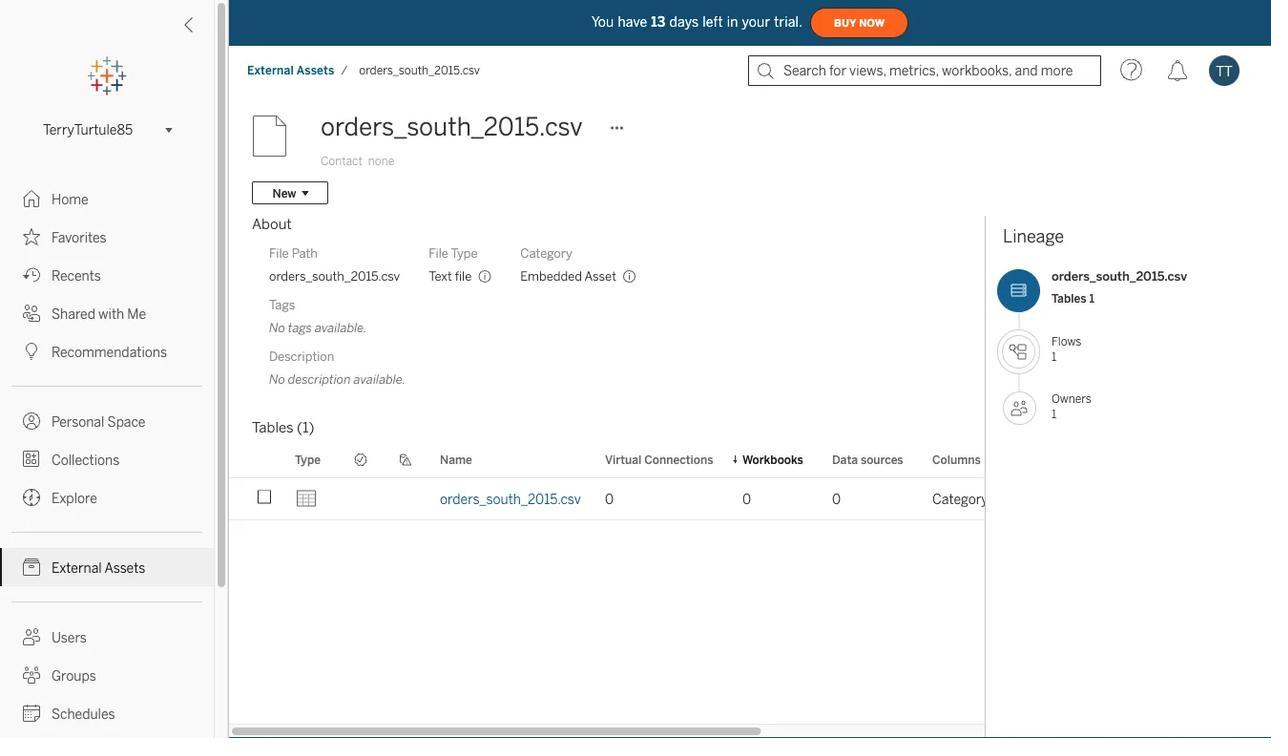 Task type: vqa. For each thing, say whether or not it's contained in the screenshot.
second Ship from the top of the page
no



Task type: describe. For each thing, give the bounding box(es) containing it.
file
[[455, 268, 472, 284]]

left
[[703, 14, 724, 30]]

you have 13 days left in your trial.
[[592, 14, 803, 30]]

about
[[252, 216, 292, 233]]

orders_south_2015.csv link
[[440, 491, 581, 507]]

buy now
[[835, 17, 885, 29]]

schedules
[[52, 706, 115, 722]]

table image
[[295, 487, 318, 510]]

flows 1
[[1052, 335, 1082, 363]]

2 0 from the left
[[743, 491, 752, 507]]

tables image
[[998, 269, 1041, 312]]

buy now button
[[811, 8, 909, 38]]

available. for description no description available.
[[354, 371, 406, 387]]

row containing orders_south_2015.csv
[[229, 478, 1272, 520]]

external for external assets
[[52, 560, 102, 576]]

data
[[833, 453, 858, 466]]

orders_south_2015.csv down path
[[269, 268, 400, 284]]

tables inside the orders_south_2015.csv tables 1
[[1052, 291, 1087, 305]]

file for file type
[[429, 245, 449, 261]]

description
[[269, 349, 335, 364]]

sources
[[861, 453, 904, 466]]

orders_south_2015.csv up flows
[[1052, 269, 1188, 284]]

orders_south_2015.csv right /
[[359, 64, 480, 77]]

terryturtule85 button
[[35, 118, 179, 141]]

collections
[[52, 452, 120, 468]]

1 for flows 1
[[1052, 349, 1057, 363]]

external assets
[[52, 560, 145, 576]]

trial.
[[775, 14, 803, 30]]

contact none
[[321, 154, 395, 168]]

tags
[[288, 320, 312, 335]]

no for no description available.
[[269, 371, 285, 387]]

days
[[670, 14, 699, 30]]

1 0 from the left
[[605, 491, 614, 507]]

text
[[429, 268, 452, 284]]

file type
[[429, 245, 478, 261]]

new button
[[252, 181, 328, 204]]

you
[[592, 14, 614, 30]]

home
[[52, 191, 89, 207]]

external for external assets /
[[247, 64, 294, 77]]

explore
[[52, 490, 97, 506]]

recommendations
[[52, 344, 167, 360]]

owners image
[[1004, 392, 1037, 425]]

groups
[[52, 668, 96, 684]]

0 horizontal spatial type
[[295, 453, 321, 466]]

virtual
[[605, 453, 642, 466]]

asset
[[585, 268, 617, 284]]

buy
[[835, 17, 857, 29]]

orders_south_2015.csv element
[[354, 64, 486, 77]]

0 vertical spatial external assets link
[[246, 63, 336, 78]]

description
[[288, 371, 351, 387]]

personal space
[[52, 414, 146, 430]]

orders_south_2015.csv down the name at the left of the page
[[440, 491, 581, 507]]

13
[[652, 14, 666, 30]]

text file
[[429, 268, 472, 284]]

1 inside the orders_south_2015.csv tables 1
[[1090, 291, 1095, 305]]

navigation panel element
[[0, 57, 214, 738]]

flows
[[1052, 335, 1082, 348]]

owners 1
[[1052, 392, 1092, 421]]

your
[[743, 14, 771, 30]]

file path orders_south_2015.csv
[[269, 245, 400, 284]]

virtual connections
[[605, 453, 714, 466]]

recents link
[[0, 256, 214, 294]]



Task type: locate. For each thing, give the bounding box(es) containing it.
groups link
[[0, 656, 214, 694]]

in
[[727, 14, 739, 30]]

orders_south_2015.csv down orders_south_2015.csv element at the left top
[[321, 112, 583, 142]]

assets for external assets
[[104, 560, 145, 576]]

personal space link
[[0, 402, 214, 440]]

main navigation. press the up and down arrow keys to access links. element
[[0, 180, 214, 738]]

embedded
[[521, 268, 582, 284]]

0 horizontal spatial assets
[[104, 560, 145, 576]]

/
[[341, 64, 348, 77]]

connections
[[645, 453, 714, 466]]

1 inside 'flows 1'
[[1052, 349, 1057, 363]]

file up text
[[429, 245, 449, 261]]

city,
[[995, 491, 1021, 507]]

0 down data
[[833, 491, 841, 507]]

path
[[292, 245, 318, 261]]

1 vertical spatial assets
[[104, 560, 145, 576]]

external up file (text file) image
[[247, 64, 294, 77]]

1 horizontal spatial file
[[429, 245, 449, 261]]

1 horizontal spatial 0
[[743, 491, 752, 507]]

2 vertical spatial 1
[[1052, 407, 1057, 421]]

embedded asset
[[521, 268, 617, 284]]

home link
[[0, 180, 214, 218]]

space
[[107, 414, 146, 430]]

2 no from the top
[[269, 371, 285, 387]]

name
[[440, 453, 472, 466]]

0 down 'workbooks'
[[743, 491, 752, 507]]

1 vertical spatial 1
[[1052, 349, 1057, 363]]

available.
[[315, 320, 367, 335], [354, 371, 406, 387]]

favorites
[[52, 230, 107, 245]]

external inside main navigation. press the up and down arrow keys to access links. element
[[52, 560, 102, 576]]

no for no tags available.
[[269, 320, 285, 335]]

favorites link
[[0, 218, 214, 256]]

0 vertical spatial available.
[[315, 320, 367, 335]]

1 right tables icon
[[1090, 291, 1095, 305]]

1
[[1090, 291, 1095, 305], [1052, 349, 1057, 363], [1052, 407, 1057, 421]]

data sources
[[833, 453, 904, 466]]

grid
[[229, 442, 1272, 738]]

file inside file path orders_south_2015.csv
[[269, 245, 289, 261]]

external
[[247, 64, 294, 77], [52, 560, 102, 576]]

orders_south_2015.csv
[[359, 64, 480, 77], [321, 112, 583, 142], [269, 268, 400, 284], [1052, 269, 1188, 284], [440, 491, 581, 507]]

0 vertical spatial type
[[451, 245, 478, 261]]

tags no tags available.
[[269, 297, 367, 335]]

users
[[52, 630, 87, 646]]

personal
[[52, 414, 104, 430]]

recommendations link
[[0, 332, 214, 370]]

0 horizontal spatial tables
[[252, 419, 294, 436]]

columns
[[933, 453, 981, 466]]

file (text file) image
[[252, 108, 309, 165]]

0 horizontal spatial external
[[52, 560, 102, 576]]

1 vertical spatial external assets link
[[0, 548, 214, 586]]

with
[[98, 306, 124, 322]]

2 horizontal spatial 0
[[833, 491, 841, 507]]

available. up 'description no description available.'
[[315, 320, 367, 335]]

assets inside main navigation. press the up and down arrow keys to access links. element
[[104, 560, 145, 576]]

0 vertical spatial 1
[[1090, 291, 1095, 305]]

users link
[[0, 618, 214, 656]]

available. for tags no tags available.
[[315, 320, 367, 335]]

no left tags
[[269, 320, 285, 335]]

grid containing orders_south_2015.csv
[[229, 442, 1272, 738]]

row
[[229, 478, 1272, 520]]

available. right description
[[354, 371, 406, 387]]

contact
[[321, 154, 363, 168]]

no inside tags no tags available.
[[269, 320, 285, 335]]

tags
[[269, 297, 295, 312]]

available. inside 'description no description available.'
[[354, 371, 406, 387]]

recents
[[52, 268, 101, 284]]

1 for owners 1
[[1052, 407, 1057, 421]]

have
[[618, 14, 648, 30]]

Search for views, metrics, workbooks, and more text field
[[749, 55, 1102, 86]]

1 file from the left
[[269, 245, 289, 261]]

0 vertical spatial assets
[[297, 64, 335, 77]]

1 horizontal spatial external
[[247, 64, 294, 77]]

1 vertical spatial no
[[269, 371, 285, 387]]

external assets link
[[246, 63, 336, 78], [0, 548, 214, 586]]

collections link
[[0, 440, 214, 478]]

explore link
[[0, 478, 214, 517]]

0 vertical spatial no
[[269, 320, 285, 335]]

1 horizontal spatial assets
[[297, 64, 335, 77]]

0 vertical spatial external
[[247, 64, 294, 77]]

flows image
[[1003, 335, 1036, 369]]

1 horizontal spatial external assets link
[[246, 63, 336, 78]]

3 0 from the left
[[833, 491, 841, 507]]

1 no from the top
[[269, 320, 285, 335]]

new
[[273, 186, 296, 200]]

available. inside tags no tags available.
[[315, 320, 367, 335]]

type
[[451, 245, 478, 261], [295, 453, 321, 466]]

no
[[269, 320, 285, 335], [269, 371, 285, 387]]

assets up users link
[[104, 560, 145, 576]]

no inside 'description no description available.'
[[269, 371, 285, 387]]

description no description available.
[[269, 349, 406, 387]]

assets for external assets /
[[297, 64, 335, 77]]

external assets link up users link
[[0, 548, 214, 586]]

orders_south_2015.csv tables 1
[[1052, 269, 1188, 305]]

0 horizontal spatial external assets link
[[0, 548, 214, 586]]

assets
[[297, 64, 335, 77], [104, 560, 145, 576]]

tables left (1)
[[252, 419, 294, 436]]

2 file from the left
[[429, 245, 449, 261]]

this table or file is embedded in the published asset on the server, and you can't create a new workbook from it. files embedded in workbooks aren't shared with other tableau site users. image
[[622, 269, 637, 284]]

shared with me
[[52, 306, 146, 322]]

file
[[269, 245, 289, 261], [429, 245, 449, 261]]

shared with me link
[[0, 294, 214, 332]]

tables (1)
[[252, 419, 315, 436]]

category
[[521, 245, 573, 261]]

schedules link
[[0, 694, 214, 732]]

no down "description"
[[269, 371, 285, 387]]

owners
[[1052, 392, 1092, 406]]

file left path
[[269, 245, 289, 261]]

type up the file at the left of the page
[[451, 245, 478, 261]]

now
[[860, 17, 885, 29]]

1 inside "owners 1"
[[1052, 407, 1057, 421]]

1 vertical spatial type
[[295, 453, 321, 466]]

shared
[[52, 306, 95, 322]]

external assets link left /
[[246, 63, 336, 78]]

file for file path orders_south_2015.csv
[[269, 245, 289, 261]]

external down explore
[[52, 560, 102, 576]]

1 vertical spatial external
[[52, 560, 102, 576]]

country
[[1024, 491, 1074, 507]]

1 vertical spatial tables
[[252, 419, 294, 436]]

this file type can only contain a single table. image
[[478, 269, 492, 284]]

none
[[368, 154, 395, 168]]

me
[[127, 306, 146, 322]]

tables up flows
[[1052, 291, 1087, 305]]

1 down 'owners'
[[1052, 407, 1057, 421]]

1 vertical spatial available.
[[354, 371, 406, 387]]

workbooks
[[743, 453, 804, 466]]

1 horizontal spatial tables
[[1052, 291, 1087, 305]]

0 horizontal spatial file
[[269, 245, 289, 261]]

tables
[[1052, 291, 1087, 305], [252, 419, 294, 436]]

terryturtule85
[[43, 122, 133, 138]]

0 down 'virtual'
[[605, 491, 614, 507]]

0 horizontal spatial 0
[[605, 491, 614, 507]]

1 horizontal spatial type
[[451, 245, 478, 261]]

type down (1)
[[295, 453, 321, 466]]

lineage
[[1004, 226, 1065, 247]]

0
[[605, 491, 614, 507], [743, 491, 752, 507], [833, 491, 841, 507]]

0 vertical spatial tables
[[1052, 291, 1087, 305]]

external assets /
[[247, 64, 348, 77]]

assets left /
[[297, 64, 335, 77]]

(1)
[[297, 419, 315, 436]]

category,
[[933, 491, 992, 507]]

category, city, country
[[933, 491, 1074, 507]]

1 down flows
[[1052, 349, 1057, 363]]



